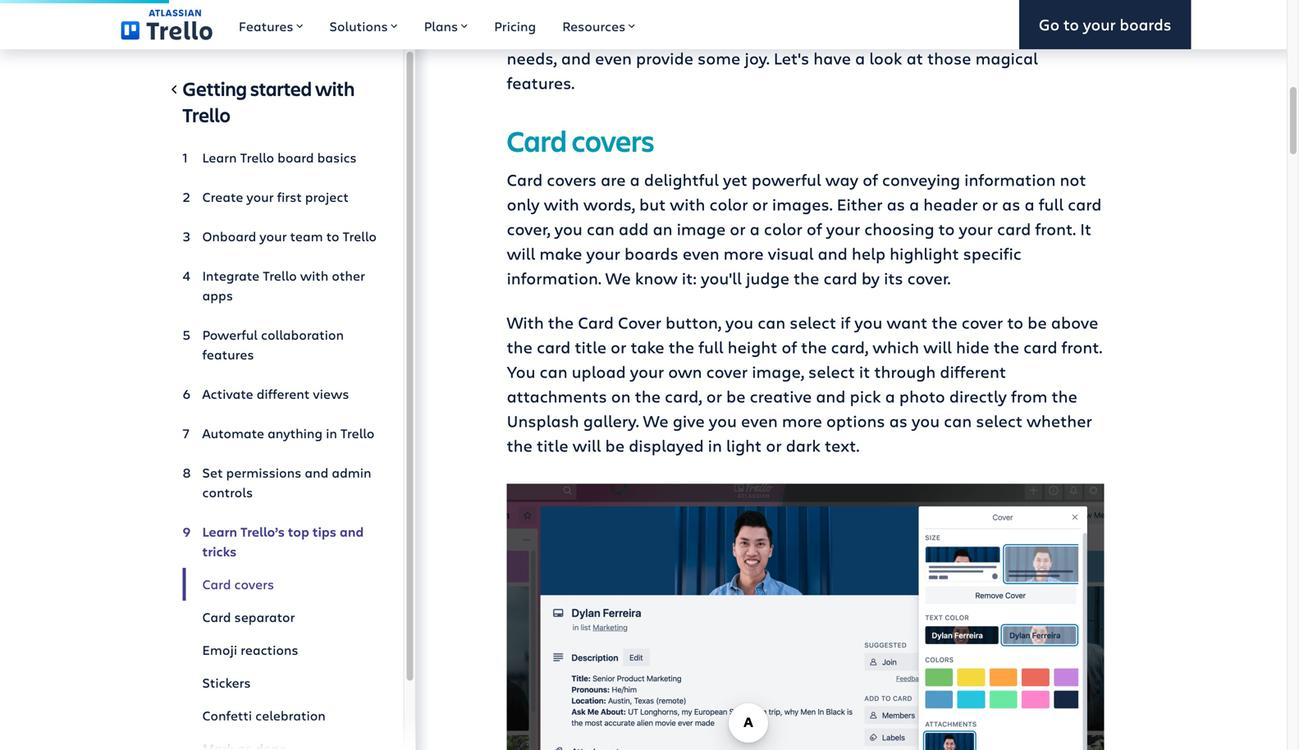 Task type: locate. For each thing, give the bounding box(es) containing it.
above
[[1051, 311, 1098, 333]]

you up make
[[555, 217, 583, 240]]

powerful
[[202, 326, 258, 343]]

tricks
[[202, 542, 237, 560]]

hide
[[956, 336, 990, 358]]

0 vertical spatial select
[[790, 311, 836, 333]]

as up choosing
[[887, 193, 905, 215]]

different up "automate anything in trello" link
[[257, 385, 310, 403]]

controls
[[202, 483, 253, 501]]

the right the over
[[547, 22, 573, 44]]

2 horizontal spatial more
[[869, 22, 909, 44]]

we
[[606, 267, 631, 289], [643, 410, 669, 432]]

a right are
[[630, 168, 640, 190]]

we up displayed
[[643, 410, 669, 432]]

card up emoji
[[202, 608, 231, 626]]

help
[[852, 242, 886, 264]]

0 vertical spatial covers
[[572, 121, 654, 160]]

covers up are
[[572, 121, 654, 160]]

be left above
[[1028, 311, 1047, 333]]

needs,
[[507, 47, 557, 69]]

and down years on the left top of the page
[[561, 47, 591, 69]]

1 horizontal spatial different
[[940, 360, 1006, 382]]

powerful collaboration features link
[[183, 318, 377, 371]]

0 vertical spatial full
[[1039, 193, 1064, 215]]

trello down getting
[[183, 102, 230, 128]]

the right on
[[635, 385, 661, 407]]

or left take
[[611, 336, 627, 358]]

will
[[507, 242, 535, 264], [923, 336, 952, 358], [573, 434, 601, 456]]

different inside with the card cover button, you can select if you want the cover to be above the card title or take the full height of the card, which will hide the card front. you can upload your own cover image, select it through different attachments on the card, or be creative and pick a photo directly from the unsplash gallery. we give you even more options as you can select whether the title will be displayed in light or dark text.
[[940, 360, 1006, 382]]

a left look
[[855, 47, 865, 69]]

0 vertical spatial we
[[606, 267, 631, 289]]

more inside card covers card covers are a delightful yet powerful way of conveying information not only with words, but with color or images.  either as a header or as a full card cover, you can add an image or a color of your choosing to your card front. it will make your boards even more visual and help highlight specific information. we know it: you'll judge the card by its cover.
[[724, 242, 764, 264]]

an image showing how to add a cover to a trello card image
[[507, 484, 1104, 750]]

1 vertical spatial card,
[[665, 385, 702, 407]]

options
[[826, 410, 885, 432]]

with inside integrate trello with other apps
[[300, 267, 329, 284]]

we inside card covers card covers are a delightful yet powerful way of conveying information not only with words, but with color or images.  either as a header or as a full card cover, you can add an image or a color of your choosing to your card front. it will make your boards even more visual and help highlight specific information. we know it: you'll judge the card by its cover.
[[606, 267, 631, 289]]

learn up create at the top of page
[[202, 149, 237, 166]]

cover up hide
[[962, 311, 1003, 333]]

trello up other
[[343, 227, 377, 245]]

a inside with the card cover button, you can select if you want the cover to be above the card title or take the full height of the card, which will hide the card front. you can upload your own cover image, select it through different attachments on the card, or be creative and pick a photo directly from the unsplash gallery. we give you even more options as you can select whether the title will be displayed in light or dark text.
[[885, 385, 895, 407]]

information.
[[507, 267, 601, 289]]

choosing
[[864, 217, 934, 240]]

resources button
[[549, 0, 649, 49]]

0 vertical spatial card,
[[831, 336, 868, 358]]

cover
[[962, 311, 1003, 333], [706, 360, 748, 382]]

your inside with the card cover button, you can select if you want the cover to be above the card title or take the full height of the card, which will hide the card front. you can upload your own cover image, select it through different attachments on the card, or be creative and pick a photo directly from the unsplash gallery. we give you even more options as you can select whether the title will be displayed in light or dark text.
[[630, 360, 664, 382]]

1 vertical spatial cover
[[706, 360, 748, 382]]

of down images.
[[807, 217, 822, 240]]

solutions button
[[316, 0, 411, 49]]

learn trello's top tips and tricks
[[202, 523, 364, 560]]

images.
[[772, 193, 833, 215]]

full down the not
[[1039, 193, 1064, 215]]

0 horizontal spatial will
[[507, 242, 535, 264]]

covers for card covers
[[234, 575, 274, 593]]

1 horizontal spatial even
[[683, 242, 719, 264]]

more up dark
[[782, 410, 822, 432]]

0 vertical spatial learn
[[202, 149, 237, 166]]

or right image
[[730, 217, 746, 240]]

height
[[728, 336, 777, 358]]

even inside over the years we made them evolve, become more powerful, adapt to your needs, and even provide some joy. let's have a look at those magical features.
[[595, 47, 632, 69]]

2 horizontal spatial be
[[1028, 311, 1047, 333]]

1 vertical spatial be
[[726, 385, 746, 407]]

onboard
[[202, 227, 256, 245]]

even down image
[[683, 242, 719, 264]]

1 horizontal spatial of
[[807, 217, 822, 240]]

front.
[[1035, 217, 1076, 240], [1062, 336, 1102, 358]]

0 horizontal spatial full
[[699, 336, 724, 358]]

even inside with the card cover button, you can select if you want the cover to be above the card title or take the full height of the card, which will hide the card front. you can upload your own cover image, select it through different attachments on the card, or be creative and pick a photo directly from the unsplash gallery. we give you even more options as you can select whether the title will be displayed in light or dark text.
[[741, 410, 778, 432]]

to down header
[[939, 217, 955, 240]]

or left dark
[[766, 434, 782, 456]]

more inside with the card cover button, you can select if you want the cover to be above the card title or take the full height of the card, which will hide the card front. you can upload your own cover image, select it through different attachments on the card, or be creative and pick a photo directly from the unsplash gallery. we give you even more options as you can select whether the title will be displayed in light or dark text.
[[782, 410, 822, 432]]

and inside with the card cover button, you can select if you want the cover to be above the card title or take the full height of the card, which will hide the card front. you can upload your own cover image, select it through different attachments on the card, or be creative and pick a photo directly from the unsplash gallery. we give you even more options as you can select whether the title will be displayed in light or dark text.
[[816, 385, 846, 407]]

we for covers
[[606, 267, 631, 289]]

0 vertical spatial front.
[[1035, 217, 1076, 240]]

card
[[1068, 193, 1102, 215], [997, 217, 1031, 240], [824, 267, 857, 289], [537, 336, 571, 358], [1024, 336, 1057, 358]]

1 vertical spatial of
[[807, 217, 822, 240]]

create your first project
[[202, 188, 349, 206]]

cover down height
[[706, 360, 748, 382]]

1 horizontal spatial will
[[573, 434, 601, 456]]

card covers
[[202, 575, 274, 593]]

to inside card covers card covers are a delightful yet powerful way of conveying information not only with words, but with color or images.  either as a header or as a full card cover, you can add an image or a color of your choosing to your card front. it will make your boards even more visual and help highlight specific information. we know it: you'll judge the card by its cover.
[[939, 217, 955, 240]]

0 vertical spatial cover
[[962, 311, 1003, 333]]

0 horizontal spatial more
[[724, 242, 764, 264]]

color down yet
[[709, 193, 748, 215]]

card
[[507, 121, 567, 160], [507, 168, 543, 190], [578, 311, 614, 333], [202, 575, 231, 593], [202, 608, 231, 626]]

1 vertical spatial boards
[[625, 242, 678, 264]]

more up look
[[869, 22, 909, 44]]

we inside with the card cover button, you can select if you want the cover to be above the card title or take the full height of the card, which will hide the card front. you can upload your own cover image, select it through different attachments on the card, or be creative and pick a photo directly from the unsplash gallery. we give you even more options as you can select whether the title will be displayed in light or dark text.
[[643, 410, 669, 432]]

from
[[1011, 385, 1048, 407]]

and left the admin at the bottom of page
[[305, 464, 329, 481]]

2 vertical spatial be
[[605, 434, 625, 456]]

card, down if
[[831, 336, 868, 358]]

1 horizontal spatial full
[[1039, 193, 1064, 215]]

we for the
[[643, 410, 669, 432]]

and inside learn trello's top tips and tricks
[[340, 523, 364, 540]]

the up the you
[[507, 336, 533, 358]]

card down tricks
[[202, 575, 231, 593]]

1 vertical spatial even
[[683, 242, 719, 264]]

2 vertical spatial select
[[976, 410, 1023, 432]]

front. inside card covers card covers are a delightful yet powerful way of conveying information not only with words, but with color or images.  either as a header or as a full card cover, you can add an image or a color of your choosing to your card front. it will make your boards even more visual and help highlight specific information. we know it: you'll judge the card by its cover.
[[1035, 217, 1076, 240]]

0 horizontal spatial even
[[595, 47, 632, 69]]

joy.
[[745, 47, 770, 69]]

full
[[1039, 193, 1064, 215], [699, 336, 724, 358]]

card up specific
[[997, 217, 1031, 240]]

celebration
[[255, 707, 326, 724]]

1 horizontal spatial color
[[764, 217, 803, 240]]

can up height
[[758, 311, 786, 333]]

but
[[639, 193, 666, 215]]

1 vertical spatial front.
[[1062, 336, 1102, 358]]

0 horizontal spatial different
[[257, 385, 310, 403]]

trello inside getting started with trello
[[183, 102, 230, 128]]

other
[[332, 267, 365, 284]]

0 vertical spatial be
[[1028, 311, 1047, 333]]

it
[[1080, 217, 1092, 240]]

be down gallery.
[[605, 434, 625, 456]]

and left "help"
[[818, 242, 848, 264]]

light
[[726, 434, 762, 456]]

1 horizontal spatial title
[[575, 336, 607, 358]]

in left light
[[708, 434, 722, 456]]

text.
[[825, 434, 859, 456]]

1 vertical spatial more
[[724, 242, 764, 264]]

color up 'visual'
[[764, 217, 803, 240]]

or down the 'information'
[[982, 193, 998, 215]]

card, down own
[[665, 385, 702, 407]]

2 vertical spatial more
[[782, 410, 822, 432]]

visual
[[768, 242, 814, 264]]

title down the unsplash
[[537, 434, 568, 456]]

will down cover,
[[507, 242, 535, 264]]

we left know
[[606, 267, 631, 289]]

and left pick
[[816, 385, 846, 407]]

2 learn from the top
[[202, 523, 237, 540]]

card for card covers
[[202, 575, 231, 593]]

2 vertical spatial covers
[[234, 575, 274, 593]]

more up you'll
[[724, 242, 764, 264]]

as inside with the card cover button, you can select if you want the cover to be above the card title or take the full height of the card, which will hide the card front. you can upload your own cover image, select it through different attachments on the card, or be creative and pick a photo directly from the unsplash gallery. we give you even more options as you can select whether the title will be displayed in light or dark text.
[[889, 410, 908, 432]]

make
[[539, 242, 582, 264]]

with right started
[[315, 76, 355, 101]]

and inside over the years we made them evolve, become more powerful, adapt to your needs, and even provide some joy. let's have a look at those magical features.
[[561, 47, 591, 69]]

1 horizontal spatial boards
[[1120, 14, 1172, 35]]

boards
[[1120, 14, 1172, 35], [625, 242, 678, 264]]

select down directly
[[976, 410, 1023, 432]]

take
[[631, 336, 665, 358]]

information
[[964, 168, 1056, 190]]

dark
[[786, 434, 821, 456]]

learn trello board basics
[[202, 149, 357, 166]]

1 learn from the top
[[202, 149, 237, 166]]

1 vertical spatial learn
[[202, 523, 237, 540]]

the inside card covers card covers are a delightful yet powerful way of conveying information not only with words, but with color or images.  either as a header or as a full card cover, you can add an image or a color of your choosing to your card front. it will make your boards even more visual and help highlight specific information. we know it: you'll judge the card by its cover.
[[794, 267, 819, 289]]

card left cover
[[578, 311, 614, 333]]

with
[[315, 76, 355, 101], [544, 193, 579, 215], [670, 193, 705, 215], [300, 267, 329, 284]]

plans button
[[411, 0, 481, 49]]

covers
[[572, 121, 654, 160], [547, 168, 597, 190], [234, 575, 274, 593]]

trello's
[[240, 523, 285, 540]]

will left hide
[[923, 336, 952, 358]]

upload
[[572, 360, 626, 382]]

getting started with trello
[[183, 76, 355, 128]]

or
[[752, 193, 768, 215], [982, 193, 998, 215], [730, 217, 746, 240], [611, 336, 627, 358], [706, 385, 722, 407], [766, 434, 782, 456]]

learn for learn trello board basics
[[202, 149, 237, 166]]

resources
[[562, 17, 626, 35]]

0 horizontal spatial in
[[326, 424, 337, 442]]

1 horizontal spatial in
[[708, 434, 722, 456]]

2 vertical spatial of
[[782, 336, 797, 358]]

title up upload
[[575, 336, 607, 358]]

card,
[[831, 336, 868, 358], [665, 385, 702, 407]]

apps
[[202, 286, 233, 304]]

card down 'features.' at top left
[[507, 121, 567, 160]]

will down gallery.
[[573, 434, 601, 456]]

with left other
[[300, 267, 329, 284]]

magical
[[975, 47, 1038, 69]]

0 horizontal spatial of
[[782, 336, 797, 358]]

2 horizontal spatial even
[[741, 410, 778, 432]]

front. left the it
[[1035, 217, 1076, 240]]

0 vertical spatial of
[[863, 168, 878, 190]]

1 horizontal spatial more
[[782, 410, 822, 432]]

automate anything in trello link
[[183, 417, 377, 450]]

the up image,
[[801, 336, 827, 358]]

can down words,
[[587, 217, 615, 240]]

your inside over the years we made them evolve, become more powerful, adapt to your needs, and even provide some joy. let's have a look at those magical features.
[[1062, 22, 1096, 44]]

a inside over the years we made them evolve, become more powerful, adapt to your needs, and even provide some joy. let's have a look at those magical features.
[[855, 47, 865, 69]]

learn inside learn trello's top tips and tricks
[[202, 523, 237, 540]]

even down years on the left top of the page
[[595, 47, 632, 69]]

1 vertical spatial title
[[537, 434, 568, 456]]

0 vertical spatial will
[[507, 242, 535, 264]]

color
[[709, 193, 748, 215], [764, 217, 803, 240]]

confetti celebration link
[[183, 699, 377, 732]]

header
[[923, 193, 978, 215]]

be
[[1028, 311, 1047, 333], [726, 385, 746, 407], [605, 434, 625, 456]]

1 vertical spatial full
[[699, 336, 724, 358]]

conveying
[[882, 168, 960, 190]]

you'll
[[701, 267, 742, 289]]

0 vertical spatial even
[[595, 47, 632, 69]]

add
[[619, 217, 649, 240]]

trello down onboard your team to trello link
[[263, 267, 297, 284]]

a right pick
[[885, 385, 895, 407]]

0 vertical spatial more
[[869, 22, 909, 44]]

with right only
[[544, 193, 579, 215]]

be left creative
[[726, 385, 746, 407]]

2 vertical spatial even
[[741, 410, 778, 432]]

full down button,
[[699, 336, 724, 358]]

powerful,
[[913, 22, 986, 44]]

board
[[278, 149, 314, 166]]

boards inside card covers card covers are a delightful yet powerful way of conveying information not only with words, but with color or images.  either as a header or as a full card cover, you can add an image or a color of your choosing to your card front. it will make your boards even more visual and help highlight specific information. we know it: you'll judge the card by its cover.
[[625, 242, 678, 264]]

the down 'visual'
[[794, 267, 819, 289]]

the up own
[[669, 336, 694, 358]]

different
[[940, 360, 1006, 382], [257, 385, 310, 403]]

even up light
[[741, 410, 778, 432]]

1 vertical spatial we
[[643, 410, 669, 432]]

you down photo
[[912, 410, 940, 432]]

with the card cover button, you can select if you want the cover to be above the card title or take the full height of the card, which will hide the card front. you can upload your own cover image, select it through different attachments on the card, or be creative and pick a photo directly from the unsplash gallery. we give you even more options as you can select whether the title will be displayed in light or dark text.
[[507, 311, 1102, 456]]

select
[[790, 311, 836, 333], [808, 360, 855, 382], [976, 410, 1023, 432]]

you right if
[[855, 311, 883, 333]]

as down photo
[[889, 410, 908, 432]]

0 horizontal spatial we
[[606, 267, 631, 289]]

to left above
[[1007, 311, 1024, 333]]

select left it
[[808, 360, 855, 382]]

of up either
[[863, 168, 878, 190]]

set permissions and admin controls
[[202, 464, 371, 501]]

more inside over the years we made them evolve, become more powerful, adapt to your needs, and even provide some joy. let's have a look at those magical features.
[[869, 22, 909, 44]]

confetti
[[202, 707, 252, 724]]

0 vertical spatial title
[[575, 336, 607, 358]]

in right anything
[[326, 424, 337, 442]]

automate anything in trello
[[202, 424, 375, 442]]

covers left are
[[547, 168, 597, 190]]

in inside with the card cover button, you can select if you want the cover to be above the card title or take the full height of the card, which will hide the card front. you can upload your own cover image, select it through different attachments on the card, or be creative and pick a photo directly from the unsplash gallery. we give you even more options as you can select whether the title will be displayed in light or dark text.
[[708, 434, 722, 456]]

activate
[[202, 385, 253, 403]]

a down conveying
[[909, 193, 919, 215]]

features
[[239, 17, 293, 35]]

top
[[288, 523, 309, 540]]

pricing
[[494, 17, 536, 35]]

to right adapt
[[1041, 22, 1057, 44]]

and right tips
[[340, 523, 364, 540]]

of up image,
[[782, 336, 797, 358]]

0 horizontal spatial boards
[[625, 242, 678, 264]]

2 vertical spatial will
[[573, 434, 601, 456]]

1 horizontal spatial we
[[643, 410, 669, 432]]

your
[[1083, 14, 1116, 35], [1062, 22, 1096, 44], [247, 188, 274, 206], [826, 217, 860, 240], [959, 217, 993, 240], [260, 227, 287, 245], [586, 242, 620, 264], [630, 360, 664, 382]]

0 vertical spatial different
[[940, 360, 1006, 382]]

go to your boards link
[[1019, 0, 1191, 49]]

2 horizontal spatial will
[[923, 336, 952, 358]]

0 horizontal spatial cover
[[706, 360, 748, 382]]

card left by
[[824, 267, 857, 289]]

different down hide
[[940, 360, 1006, 382]]

button,
[[666, 311, 721, 333]]

0 horizontal spatial color
[[709, 193, 748, 215]]



Task type: describe. For each thing, give the bounding box(es) containing it.
set permissions and admin controls link
[[183, 456, 377, 509]]

you inside card covers card covers are a delightful yet powerful way of conveying information not only with words, but with color or images.  either as a header or as a full card cover, you can add an image or a color of your choosing to your card front. it will make your boards even more visual and help highlight specific information. we know it: you'll judge the card by its cover.
[[555, 217, 583, 240]]

basics
[[317, 149, 357, 166]]

cover.
[[907, 267, 951, 289]]

cover
[[618, 311, 662, 333]]

the up hide
[[932, 311, 958, 333]]

over the years we made them evolve, become more powerful, adapt to your needs, and even provide some joy. let's have a look at those magical features.
[[507, 22, 1096, 94]]

over
[[507, 22, 543, 44]]

0 horizontal spatial title
[[537, 434, 568, 456]]

activate different views link
[[183, 378, 377, 410]]

card separator
[[202, 608, 295, 626]]

card up only
[[507, 168, 543, 190]]

specific
[[963, 242, 1022, 264]]

0 vertical spatial boards
[[1120, 14, 1172, 35]]

integrate
[[202, 267, 259, 284]]

card for card covers card covers are a delightful yet powerful way of conveying information not only with words, but with color or images.  either as a header or as a full card cover, you can add an image or a color of your choosing to your card front. it will make your boards even more visual and help highlight specific information. we know it: you'll judge the card by its cover.
[[507, 121, 567, 160]]

adapt
[[990, 22, 1037, 44]]

trello inside integrate trello with other apps
[[263, 267, 297, 284]]

card for card separator
[[202, 608, 231, 626]]

go
[[1039, 14, 1060, 35]]

solutions
[[329, 17, 388, 35]]

a down the 'information'
[[1025, 193, 1035, 215]]

cover,
[[507, 217, 550, 240]]

set
[[202, 464, 223, 481]]

to right go
[[1064, 14, 1079, 35]]

if
[[840, 311, 850, 333]]

whether
[[1027, 410, 1092, 432]]

front. inside with the card cover button, you can select if you want the cover to be above the card title or take the full height of the card, which will hide the card front. you can upload your own cover image, select it through different attachments on the card, or be creative and pick a photo directly from the unsplash gallery. we give you even more options as you can select whether the title will be displayed in light or dark text.
[[1062, 336, 1102, 358]]

learn for learn trello's top tips and tricks
[[202, 523, 237, 540]]

1 vertical spatial select
[[808, 360, 855, 382]]

atlassian trello image
[[121, 9, 213, 40]]

1 horizontal spatial cover
[[962, 311, 1003, 333]]

features.
[[507, 71, 575, 94]]

plans
[[424, 17, 458, 35]]

features
[[202, 346, 254, 363]]

of inside with the card cover button, you can select if you want the cover to be above the card title or take the full height of the card, which will hide the card front. you can upload your own cover image, select it through different attachments on the card, or be creative and pick a photo directly from the unsplash gallery. we give you even more options as you can select whether the title will be displayed in light or dark text.
[[782, 336, 797, 358]]

to inside over the years we made them evolve, become more powerful, adapt to your needs, and even provide some joy. let's have a look at those magical features.
[[1041, 22, 1057, 44]]

unsplash
[[507, 410, 579, 432]]

covers for card covers card covers are a delightful yet powerful way of conveying information not only with words, but with color or images.  either as a header or as a full card cover, you can add an image or a color of your choosing to your card front. it will make your boards even more visual and help highlight specific information. we know it: you'll judge the card by its cover.
[[572, 121, 654, 160]]

even inside card covers card covers are a delightful yet powerful way of conveying information not only with words, but with color or images.  either as a header or as a full card cover, you can add an image or a color of your choosing to your card front. it will make your boards even more visual and help highlight specific information. we know it: you'll judge the card by its cover.
[[683, 242, 719, 264]]

gallery.
[[583, 410, 639, 432]]

1 vertical spatial different
[[257, 385, 310, 403]]

powerful collaboration features
[[202, 326, 344, 363]]

with
[[507, 311, 544, 333]]

in inside "automate anything in trello" link
[[326, 424, 337, 442]]

image
[[677, 217, 726, 240]]

yet
[[723, 168, 748, 190]]

you up height
[[726, 311, 754, 333]]

0 vertical spatial color
[[709, 193, 748, 215]]

reactions
[[241, 641, 298, 659]]

them
[[700, 22, 741, 44]]

or left creative
[[706, 385, 722, 407]]

collaboration
[[261, 326, 344, 343]]

trello left board
[[240, 149, 274, 166]]

learn trello board basics link
[[183, 141, 377, 174]]

the right hide
[[994, 336, 1019, 358]]

started
[[250, 76, 312, 101]]

emoji reactions
[[202, 641, 298, 659]]

at
[[907, 47, 923, 69]]

1 vertical spatial color
[[764, 217, 803, 240]]

or down powerful
[[752, 193, 768, 215]]

anything
[[268, 424, 323, 442]]

stickers
[[202, 674, 251, 691]]

know
[[635, 267, 678, 289]]

made
[[651, 22, 696, 44]]

card down with
[[537, 336, 571, 358]]

1 horizontal spatial be
[[726, 385, 746, 407]]

the down the unsplash
[[507, 434, 533, 456]]

can down directly
[[944, 410, 972, 432]]

integrate trello with other apps
[[202, 267, 365, 304]]

full inside with the card cover button, you can select if you want the cover to be above the card title or take the full height of the card, which will hide the card front. you can upload your own cover image, select it through different attachments on the card, or be creative and pick a photo directly from the unsplash gallery. we give you even more options as you can select whether the title will be displayed in light or dark text.
[[699, 336, 724, 358]]

highlight
[[890, 242, 959, 264]]

judge
[[746, 267, 790, 289]]

0 horizontal spatial card,
[[665, 385, 702, 407]]

you up light
[[709, 410, 737, 432]]

the up whether
[[1052, 385, 1078, 407]]

own
[[668, 360, 702, 382]]

look
[[869, 47, 902, 69]]

full inside card covers card covers are a delightful yet powerful way of conveying information not only with words, but with color or images.  either as a header or as a full card cover, you can add an image or a color of your choosing to your card front. it will make your boards even more visual and help highlight specific information. we know it: you'll judge the card by its cover.
[[1039, 193, 1064, 215]]

with inside getting started with trello
[[315, 76, 355, 101]]

separator
[[234, 608, 295, 626]]

tips
[[313, 523, 336, 540]]

the right with
[[548, 311, 574, 333]]

0 horizontal spatial be
[[605, 434, 625, 456]]

have
[[814, 47, 851, 69]]

page progress progress bar
[[0, 0, 169, 3]]

trello up the admin at the bottom of page
[[340, 424, 375, 442]]

the inside over the years we made them evolve, become more powerful, adapt to your needs, and even provide some joy. let's have a look at those magical features.
[[547, 22, 573, 44]]

either
[[837, 193, 883, 215]]

can up attachments
[[540, 360, 568, 382]]

with down delightful
[[670, 193, 705, 215]]

years
[[577, 22, 619, 44]]

photo
[[899, 385, 945, 407]]

by
[[862, 267, 880, 289]]

permissions
[[226, 464, 301, 481]]

those
[[927, 47, 971, 69]]

on
[[611, 385, 631, 407]]

go to your boards
[[1039, 14, 1172, 35]]

and inside card covers card covers are a delightful yet powerful way of conveying information not only with words, but with color or images.  either as a header or as a full card cover, you can add an image or a color of your choosing to your card front. it will make your boards even more visual and help highlight specific information. we know it: you'll judge the card by its cover.
[[818, 242, 848, 264]]

will inside card covers card covers are a delightful yet powerful way of conveying information not only with words, but with color or images.  either as a header or as a full card cover, you can add an image or a color of your choosing to your card front. it will make your boards even more visual and help highlight specific information. we know it: you'll judge the card by its cover.
[[507, 242, 535, 264]]

a up the judge
[[750, 217, 760, 240]]

card up the it
[[1068, 193, 1102, 215]]

card covers link
[[183, 568, 377, 601]]

to inside with the card cover button, you can select if you want the cover to be above the card title or take the full height of the card, which will hide the card front. you can upload your own cover image, select it through different attachments on the card, or be creative and pick a photo directly from the unsplash gallery. we give you even more options as you can select whether the title will be displayed in light or dark text.
[[1007, 311, 1024, 333]]

first
[[277, 188, 302, 206]]

activate different views
[[202, 385, 349, 403]]

you
[[507, 360, 536, 382]]

2 horizontal spatial of
[[863, 168, 878, 190]]

as down the 'information'
[[1002, 193, 1021, 215]]

directly
[[949, 385, 1007, 407]]

to right team
[[326, 227, 339, 245]]

card inside with the card cover button, you can select if you want the cover to be above the card title or take the full height of the card, which will hide the card front. you can upload your own cover image, select it through different attachments on the card, or be creative and pick a photo directly from the unsplash gallery. we give you even more options as you can select whether the title will be displayed in light or dark text.
[[578, 311, 614, 333]]

words,
[[583, 193, 635, 215]]

not
[[1060, 168, 1086, 190]]

can inside card covers card covers are a delightful yet powerful way of conveying information not only with words, but with color or images.  either as a header or as a full card cover, you can add an image or a color of your choosing to your card front. it will make your boards even more visual and help highlight specific information. we know it: you'll judge the card by its cover.
[[587, 217, 615, 240]]

views
[[313, 385, 349, 403]]

and inside set permissions and admin controls
[[305, 464, 329, 481]]

team
[[290, 227, 323, 245]]

1 vertical spatial will
[[923, 336, 952, 358]]

stickers link
[[183, 666, 377, 699]]

card covers card covers are a delightful yet powerful way of conveying information not only with words, but with color or images.  either as a header or as a full card cover, you can add an image or a color of your choosing to your card front. it will make your boards even more visual and help highlight specific information. we know it: you'll judge the card by its cover.
[[507, 121, 1102, 289]]

create
[[202, 188, 243, 206]]

image,
[[752, 360, 804, 382]]

card down above
[[1024, 336, 1057, 358]]

1 vertical spatial covers
[[547, 168, 597, 190]]

only
[[507, 193, 540, 215]]

admin
[[332, 464, 371, 481]]

project
[[305, 188, 349, 206]]

1 horizontal spatial card,
[[831, 336, 868, 358]]

some
[[698, 47, 741, 69]]

getting
[[183, 76, 247, 101]]



Task type: vqa. For each thing, say whether or not it's contained in the screenshot.
SEARCH field
no



